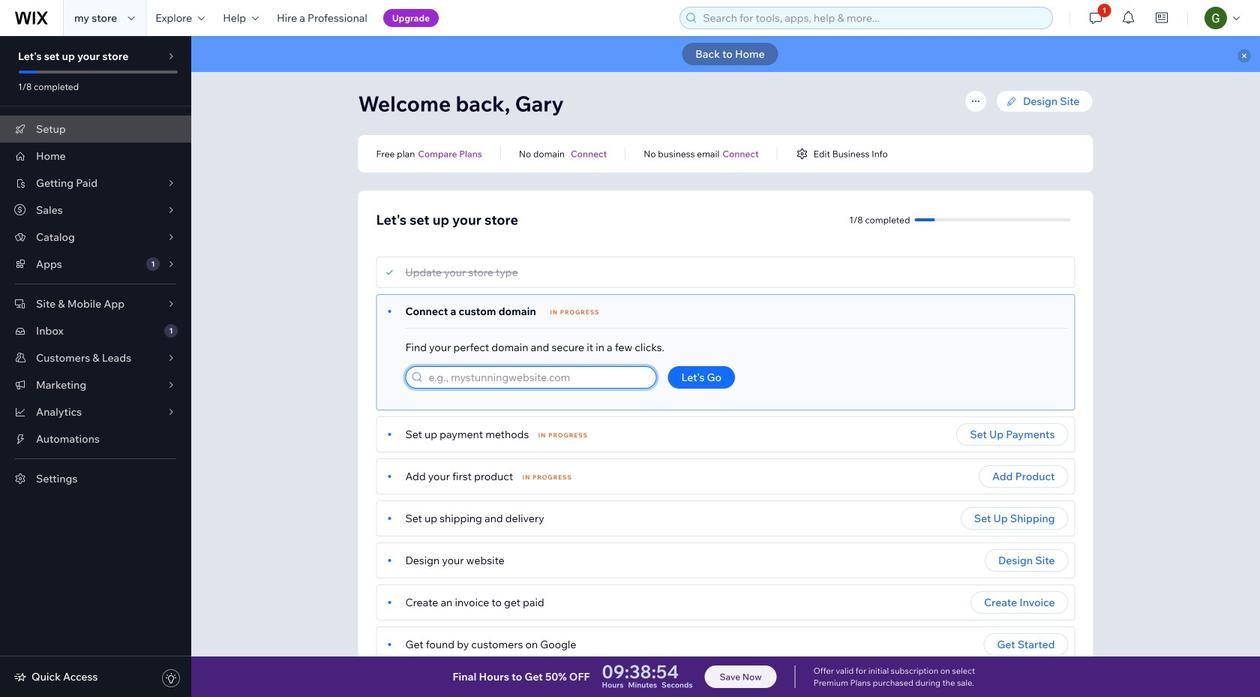 Task type: locate. For each thing, give the bounding box(es) containing it.
alert
[[191, 36, 1261, 72]]



Task type: vqa. For each thing, say whether or not it's contained in the screenshot.
'CHECKOUT'
no



Task type: describe. For each thing, give the bounding box(es) containing it.
Search for tools, apps, help & more... field
[[699, 8, 1049, 29]]

sidebar element
[[0, 36, 191, 697]]

e.g., mystunningwebsite.com field
[[424, 367, 652, 388]]



